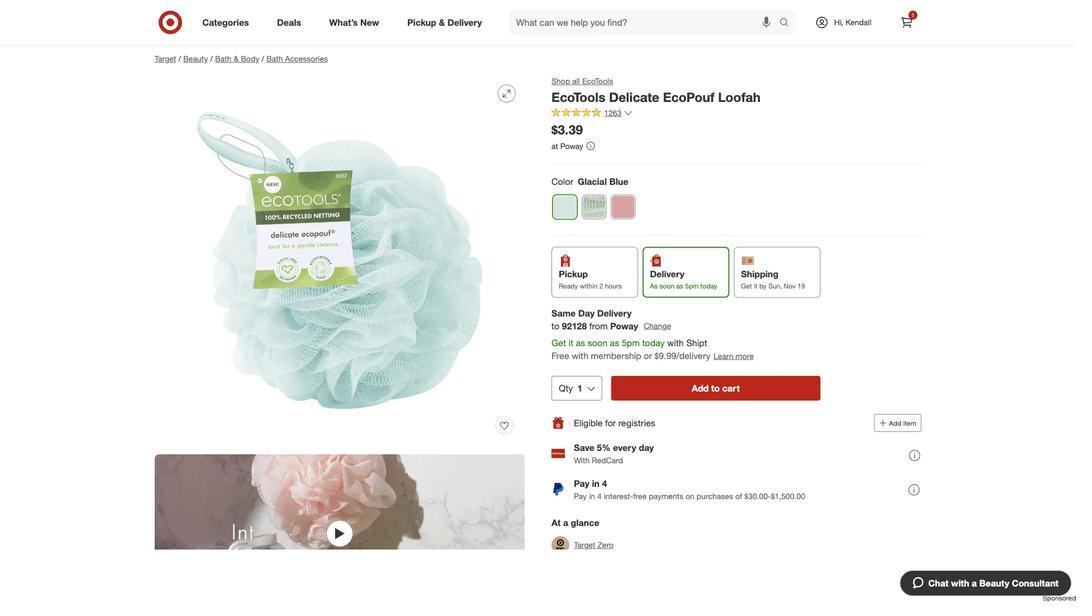 Task type: vqa. For each thing, say whether or not it's contained in the screenshot.
4 to the top
yes



Task type: describe. For each thing, give the bounding box(es) containing it.
free
[[552, 351, 570, 362]]

92128
[[562, 321, 587, 332]]

search
[[775, 18, 802, 29]]

$1,500.00
[[771, 491, 806, 501]]

of
[[736, 491, 743, 501]]

pickup for &
[[407, 17, 437, 28]]

green fig image
[[583, 195, 606, 219]]

qty 1
[[559, 383, 583, 394]]

on
[[686, 491, 695, 501]]

$9.99/delivery
[[655, 351, 711, 362]]

redcard
[[592, 456, 623, 465]]

from poway
[[590, 321, 639, 332]]

bath & body link
[[215, 54, 259, 64]]

pink image
[[612, 195, 635, 219]]

by
[[760, 282, 767, 290]]

a inside the chat with a beauty consultant 'button'
[[972, 578, 977, 589]]

save 5% every day with redcard
[[574, 443, 654, 465]]

learn
[[714, 351, 734, 361]]

as
[[650, 282, 658, 290]]

pay in 4 pay in 4 interest-free payments on purchases of $30.00-$1,500.00
[[574, 479, 806, 501]]

learn more button
[[713, 350, 755, 363]]

consultant
[[1012, 578, 1059, 589]]

glacial
[[578, 176, 607, 187]]

2 pay from the top
[[574, 491, 587, 501]]

loofah
[[718, 89, 761, 105]]

get inside get it as soon as 5pm today with shipt free with membership or $9.99/delivery learn more
[[552, 338, 566, 349]]

target zero button
[[552, 533, 614, 558]]

kendall
[[846, 17, 872, 27]]

target for target zero
[[574, 540, 596, 550]]

eligible
[[574, 418, 603, 429]]

with
[[574, 456, 590, 465]]

registries
[[619, 418, 656, 429]]

shop
[[552, 76, 570, 86]]

bath accessories link
[[267, 54, 328, 64]]

0 vertical spatial in
[[592, 479, 600, 489]]

save
[[574, 443, 595, 454]]

new
[[360, 17, 379, 28]]

every
[[613, 443, 637, 454]]

today inside get it as soon as 5pm today with shipt free with membership or $9.99/delivery learn more
[[643, 338, 665, 349]]

delivery as soon as 5pm today
[[650, 269, 718, 290]]

membership
[[591, 351, 642, 362]]

at a glance
[[552, 517, 600, 528]]

0 horizontal spatial 1
[[578, 383, 583, 394]]

1 vertical spatial 4
[[598, 491, 602, 501]]

payments
[[649, 491, 684, 501]]

shipping
[[741, 269, 779, 280]]

add to cart button
[[611, 376, 821, 401]]

nov
[[784, 282, 796, 290]]

1 horizontal spatial &
[[439, 17, 445, 28]]

to 92128
[[552, 321, 587, 332]]

eligible for registries
[[574, 418, 656, 429]]

5%
[[597, 443, 611, 454]]

color glacial blue
[[552, 176, 629, 187]]

deals link
[[268, 10, 315, 35]]

what's
[[329, 17, 358, 28]]

purchases
[[697, 491, 734, 501]]

delicate
[[609, 89, 660, 105]]

deals
[[277, 17, 301, 28]]

$30.00-
[[745, 491, 771, 501]]

1263
[[604, 108, 622, 118]]

change button
[[644, 320, 672, 333]]

or
[[644, 351, 652, 362]]

from
[[590, 321, 608, 332]]

poway for at poway
[[561, 141, 584, 151]]

0 horizontal spatial a
[[563, 517, 569, 528]]

add item
[[890, 419, 917, 427]]

chat with a beauty consultant
[[929, 578, 1059, 589]]

it inside shipping get it by sun, nov 19
[[754, 282, 758, 290]]

19
[[798, 282, 805, 290]]

categories link
[[193, 10, 263, 35]]

qty
[[559, 383, 573, 394]]

ecotools delicate ecopouf loofah, 1 of 11 image
[[155, 76, 525, 446]]

at poway
[[552, 141, 584, 151]]

pickup & delivery
[[407, 17, 482, 28]]

what's new
[[329, 17, 379, 28]]

free
[[633, 491, 647, 501]]

add for add to cart
[[692, 383, 709, 394]]

shop all ecotools ecotools delicate ecopouf loofah
[[552, 76, 761, 105]]



Task type: locate. For each thing, give the bounding box(es) containing it.
ecotools down all
[[552, 89, 606, 105]]

/ right beauty "link"
[[210, 54, 213, 64]]

with up $9.99/delivery
[[668, 338, 684, 349]]

1 / from the left
[[178, 54, 181, 64]]

2 horizontal spatial with
[[952, 578, 970, 589]]

1 vertical spatial delivery
[[650, 269, 685, 280]]

0 horizontal spatial beauty
[[183, 54, 208, 64]]

beauty inside the chat with a beauty consultant 'button'
[[980, 578, 1010, 589]]

target for target / beauty / bath & body / bath accessories
[[155, 54, 176, 64]]

1 vertical spatial it
[[569, 338, 574, 349]]

0 vertical spatial 4
[[602, 479, 607, 489]]

zero
[[598, 540, 614, 550]]

sun,
[[769, 282, 782, 290]]

0 horizontal spatial delivery
[[448, 17, 482, 28]]

as up "membership"
[[610, 338, 620, 349]]

5pm
[[685, 282, 699, 290], [622, 338, 640, 349]]

a
[[563, 517, 569, 528], [972, 578, 977, 589]]

beauty left consultant
[[980, 578, 1010, 589]]

1 horizontal spatial 4
[[602, 479, 607, 489]]

add left the cart
[[692, 383, 709, 394]]

1 horizontal spatial a
[[972, 578, 977, 589]]

pay
[[574, 479, 590, 489], [574, 491, 587, 501]]

bath
[[215, 54, 232, 64], [267, 54, 283, 64]]

add inside button
[[692, 383, 709, 394]]

1 horizontal spatial add
[[890, 419, 902, 427]]

today inside delivery as soon as 5pm today
[[701, 282, 718, 290]]

0 horizontal spatial add
[[692, 383, 709, 394]]

0 vertical spatial poway
[[561, 141, 584, 151]]

what's new link
[[320, 10, 393, 35]]

image gallery element
[[155, 76, 525, 606]]

/ right body
[[262, 54, 264, 64]]

get
[[741, 282, 752, 290], [552, 338, 566, 349]]

all
[[573, 76, 580, 86]]

get left by
[[741, 282, 752, 290]]

2 horizontal spatial delivery
[[650, 269, 685, 280]]

1 pay from the top
[[574, 479, 590, 489]]

to down same
[[552, 321, 560, 332]]

1 horizontal spatial 5pm
[[685, 282, 699, 290]]

0 vertical spatial today
[[701, 282, 718, 290]]

1 vertical spatial &
[[234, 54, 239, 64]]

at
[[552, 517, 561, 528]]

pay up glance at the right
[[574, 491, 587, 501]]

day
[[579, 308, 595, 319]]

target link
[[155, 54, 176, 64]]

shipt
[[687, 338, 708, 349]]

ecotools
[[582, 76, 613, 86], [552, 89, 606, 105]]

pay down with
[[574, 479, 590, 489]]

add left "item"
[[890, 419, 902, 427]]

get up free
[[552, 338, 566, 349]]

What can we help you find? suggestions appear below search field
[[510, 10, 783, 35]]

&
[[439, 17, 445, 28], [234, 54, 239, 64]]

as right the as on the right of the page
[[677, 282, 684, 290]]

within
[[580, 282, 598, 290]]

it inside get it as soon as 5pm today with shipt free with membership or $9.99/delivery learn more
[[569, 338, 574, 349]]

a right chat on the bottom right of page
[[972, 578, 977, 589]]

0 vertical spatial it
[[754, 282, 758, 290]]

ecotools delicate ecopouf loofah, 2 of 11, play video image
[[155, 455, 525, 606]]

as inside delivery as soon as 5pm today
[[677, 282, 684, 290]]

poway
[[561, 141, 584, 151], [611, 321, 639, 332]]

cart
[[723, 383, 740, 394]]

1 vertical spatial soon
[[588, 338, 608, 349]]

1 horizontal spatial poway
[[611, 321, 639, 332]]

bath right body
[[267, 54, 283, 64]]

0 vertical spatial pickup
[[407, 17, 437, 28]]

2 vertical spatial with
[[952, 578, 970, 589]]

soon inside get it as soon as 5pm today with shipt free with membership or $9.99/delivery learn more
[[588, 338, 608, 349]]

glance
[[571, 517, 600, 528]]

as
[[677, 282, 684, 290], [576, 338, 585, 349], [610, 338, 620, 349]]

pickup & delivery link
[[398, 10, 496, 35]]

2 horizontal spatial as
[[677, 282, 684, 290]]

target / beauty / bath & body / bath accessories
[[155, 54, 328, 64]]

1 right the kendall
[[912, 11, 915, 19]]

1 horizontal spatial /
[[210, 54, 213, 64]]

1263 link
[[552, 108, 633, 120]]

/ right target link
[[178, 54, 181, 64]]

target zero
[[574, 540, 614, 550]]

delivery for same day delivery
[[597, 308, 632, 319]]

0 vertical spatial &
[[439, 17, 445, 28]]

with
[[668, 338, 684, 349], [572, 351, 589, 362], [952, 578, 970, 589]]

target left the zero
[[574, 540, 596, 550]]

at
[[552, 141, 558, 151]]

delivery inside pickup & delivery link
[[448, 17, 482, 28]]

0 vertical spatial pay
[[574, 479, 590, 489]]

pickup
[[407, 17, 437, 28], [559, 269, 588, 280]]

0 vertical spatial beauty
[[183, 54, 208, 64]]

delivery for pickup & delivery
[[448, 17, 482, 28]]

hi,
[[835, 17, 844, 27]]

5pm up "membership"
[[622, 338, 640, 349]]

target
[[155, 54, 176, 64], [574, 540, 596, 550]]

0 vertical spatial a
[[563, 517, 569, 528]]

with right chat on the bottom right of page
[[952, 578, 970, 589]]

get it as soon as 5pm today with shipt free with membership or $9.99/delivery learn more
[[552, 338, 754, 362]]

in down redcard
[[592, 479, 600, 489]]

1 horizontal spatial bath
[[267, 54, 283, 64]]

get inside shipping get it by sun, nov 19
[[741, 282, 752, 290]]

add to cart
[[692, 383, 740, 394]]

change
[[644, 321, 672, 331]]

1 horizontal spatial with
[[668, 338, 684, 349]]

1 vertical spatial target
[[574, 540, 596, 550]]

0 horizontal spatial poway
[[561, 141, 584, 151]]

1 horizontal spatial target
[[574, 540, 596, 550]]

0 vertical spatial target
[[155, 54, 176, 64]]

shipping get it by sun, nov 19
[[741, 269, 805, 290]]

beauty link
[[183, 54, 208, 64]]

pickup right new
[[407, 17, 437, 28]]

0 horizontal spatial soon
[[588, 338, 608, 349]]

0 vertical spatial soon
[[660, 282, 675, 290]]

body
[[241, 54, 259, 64]]

interest-
[[604, 491, 633, 501]]

1 horizontal spatial 1
[[912, 11, 915, 19]]

with right free
[[572, 351, 589, 362]]

for
[[606, 418, 616, 429]]

sponsored
[[1043, 594, 1077, 603]]

soon right the as on the right of the page
[[660, 282, 675, 290]]

same day delivery
[[552, 308, 632, 319]]

pickup up ready
[[559, 269, 588, 280]]

today left by
[[701, 282, 718, 290]]

pickup ready within 2 hours
[[559, 269, 622, 290]]

2
[[600, 282, 603, 290]]

1 link
[[895, 10, 920, 35]]

4 left interest-
[[598, 491, 602, 501]]

0 vertical spatial get
[[741, 282, 752, 290]]

pickup for ready
[[559, 269, 588, 280]]

delivery
[[448, 17, 482, 28], [650, 269, 685, 280], [597, 308, 632, 319]]

with inside 'button'
[[952, 578, 970, 589]]

0 vertical spatial with
[[668, 338, 684, 349]]

2 bath from the left
[[267, 54, 283, 64]]

1
[[912, 11, 915, 19], [578, 383, 583, 394]]

today
[[701, 282, 718, 290], [643, 338, 665, 349]]

1 vertical spatial ecotools
[[552, 89, 606, 105]]

2 vertical spatial delivery
[[597, 308, 632, 319]]

1 horizontal spatial as
[[610, 338, 620, 349]]

hours
[[605, 282, 622, 290]]

1 vertical spatial to
[[712, 383, 720, 394]]

it left by
[[754, 282, 758, 290]]

poway for from poway
[[611, 321, 639, 332]]

0 horizontal spatial bath
[[215, 54, 232, 64]]

1 vertical spatial pickup
[[559, 269, 588, 280]]

1 vertical spatial today
[[643, 338, 665, 349]]

0 vertical spatial 1
[[912, 11, 915, 19]]

search button
[[775, 10, 802, 37]]

pickup inside pickup ready within 2 hours
[[559, 269, 588, 280]]

0 vertical spatial ecotools
[[582, 76, 613, 86]]

add
[[692, 383, 709, 394], [890, 419, 902, 427]]

0 horizontal spatial with
[[572, 351, 589, 362]]

soon down "from"
[[588, 338, 608, 349]]

4
[[602, 479, 607, 489], [598, 491, 602, 501]]

2 / from the left
[[210, 54, 213, 64]]

categories
[[202, 17, 249, 28]]

1 horizontal spatial pickup
[[559, 269, 588, 280]]

0 horizontal spatial 4
[[598, 491, 602, 501]]

$3.39
[[552, 122, 583, 138]]

chat with a beauty consultant button
[[900, 571, 1072, 597]]

delivery inside delivery as soon as 5pm today
[[650, 269, 685, 280]]

1 vertical spatial 5pm
[[622, 338, 640, 349]]

1 vertical spatial a
[[972, 578, 977, 589]]

1 horizontal spatial get
[[741, 282, 752, 290]]

ready
[[559, 282, 578, 290]]

day
[[639, 443, 654, 454]]

add item button
[[874, 414, 922, 432]]

0 horizontal spatial get
[[552, 338, 566, 349]]

0 horizontal spatial &
[[234, 54, 239, 64]]

0 vertical spatial to
[[552, 321, 560, 332]]

0 vertical spatial add
[[692, 383, 709, 394]]

0 horizontal spatial pickup
[[407, 17, 437, 28]]

3 / from the left
[[262, 54, 264, 64]]

today up or
[[643, 338, 665, 349]]

ecotools right all
[[582, 76, 613, 86]]

target inside 'button'
[[574, 540, 596, 550]]

0 horizontal spatial 5pm
[[622, 338, 640, 349]]

color
[[552, 176, 574, 187]]

in
[[592, 479, 600, 489], [589, 491, 595, 501]]

1 horizontal spatial soon
[[660, 282, 675, 290]]

1 vertical spatial pay
[[574, 491, 587, 501]]

same
[[552, 308, 576, 319]]

in left interest-
[[589, 491, 595, 501]]

0 vertical spatial delivery
[[448, 17, 482, 28]]

0 horizontal spatial as
[[576, 338, 585, 349]]

ecopouf
[[663, 89, 715, 105]]

beauty right target link
[[183, 54, 208, 64]]

chat
[[929, 578, 949, 589]]

1 horizontal spatial to
[[712, 383, 720, 394]]

item
[[904, 419, 917, 427]]

0 vertical spatial 5pm
[[685, 282, 699, 290]]

to
[[552, 321, 560, 332], [712, 383, 720, 394]]

0 horizontal spatial today
[[643, 338, 665, 349]]

add for add item
[[890, 419, 902, 427]]

5pm inside delivery as soon as 5pm today
[[685, 282, 699, 290]]

0 horizontal spatial it
[[569, 338, 574, 349]]

1 bath from the left
[[215, 54, 232, 64]]

0 horizontal spatial to
[[552, 321, 560, 332]]

1 vertical spatial get
[[552, 338, 566, 349]]

to left the cart
[[712, 383, 720, 394]]

to inside button
[[712, 383, 720, 394]]

soon inside delivery as soon as 5pm today
[[660, 282, 675, 290]]

1 horizontal spatial today
[[701, 282, 718, 290]]

it up free
[[569, 338, 574, 349]]

target left beauty "link"
[[155, 54, 176, 64]]

5pm inside get it as soon as 5pm today with shipt free with membership or $9.99/delivery learn more
[[622, 338, 640, 349]]

0 horizontal spatial /
[[178, 54, 181, 64]]

1 vertical spatial beauty
[[980, 578, 1010, 589]]

1 horizontal spatial beauty
[[980, 578, 1010, 589]]

1 vertical spatial in
[[589, 491, 595, 501]]

poway right "from"
[[611, 321, 639, 332]]

soon
[[660, 282, 675, 290], [588, 338, 608, 349]]

add inside button
[[890, 419, 902, 427]]

1 vertical spatial poway
[[611, 321, 639, 332]]

2 horizontal spatial /
[[262, 54, 264, 64]]

blue
[[610, 176, 629, 187]]

glacial blue image
[[553, 195, 577, 219]]

1 horizontal spatial delivery
[[597, 308, 632, 319]]

4 up interest-
[[602, 479, 607, 489]]

1 vertical spatial with
[[572, 351, 589, 362]]

a right at
[[563, 517, 569, 528]]

1 vertical spatial 1
[[578, 383, 583, 394]]

0 horizontal spatial target
[[155, 54, 176, 64]]

poway down $3.39
[[561, 141, 584, 151]]

1 right qty
[[578, 383, 583, 394]]

as down 92128
[[576, 338, 585, 349]]

1 vertical spatial add
[[890, 419, 902, 427]]

1 horizontal spatial it
[[754, 282, 758, 290]]

accessories
[[285, 54, 328, 64]]

5pm right the as on the right of the page
[[685, 282, 699, 290]]

bath left body
[[215, 54, 232, 64]]



